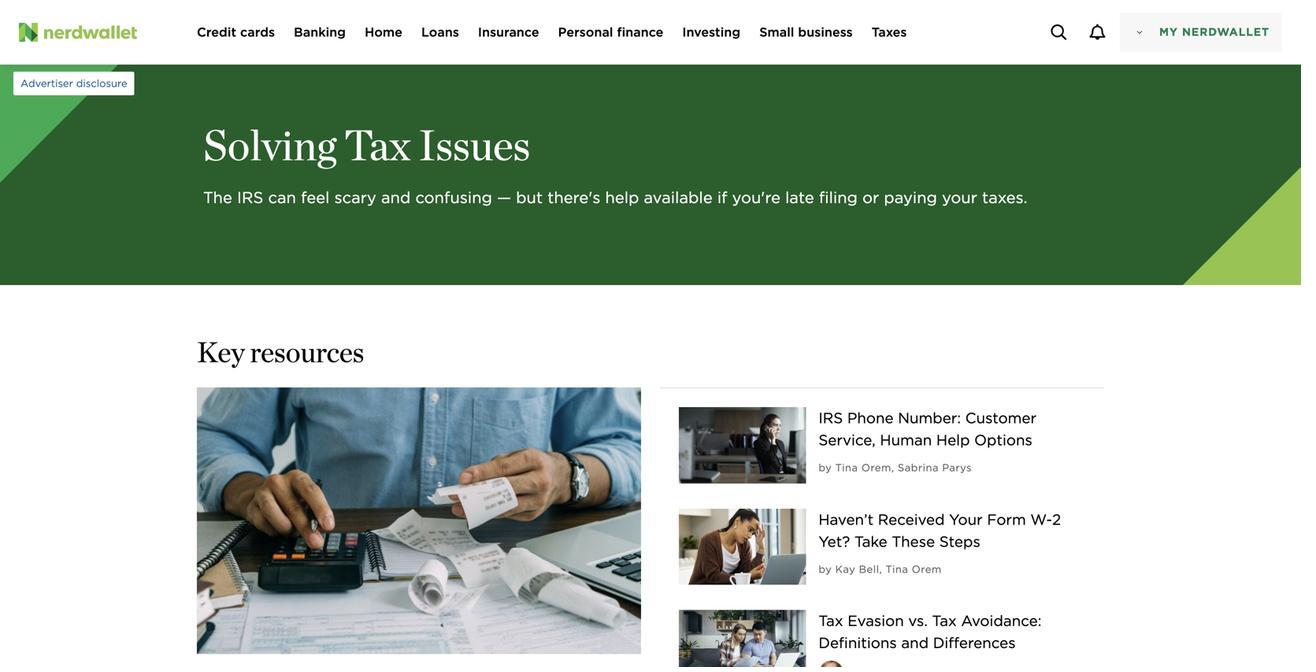 Task type: vqa. For each thing, say whether or not it's contained in the screenshot.
, related to Phone
yes



Task type: locate. For each thing, give the bounding box(es) containing it.
the irs can feel scary and confusing — but there's help available if you're late filing or paying your taxes.
[[203, 188, 1028, 207]]

you're
[[732, 188, 781, 207]]

1 vertical spatial tina
[[886, 563, 908, 575]]

parys
[[942, 462, 972, 474]]

and down vs.
[[901, 634, 929, 652]]

tax up definitions at the bottom right
[[819, 612, 843, 630]]

sabrina parys link
[[898, 462, 972, 474]]

1 by from the top
[[819, 462, 832, 474]]

irs phone number: customer service, human help options link
[[819, 407, 1085, 451]]

loans
[[421, 24, 459, 40]]

my nerdwallet link
[[1120, 13, 1282, 52]]

tina orem link down these
[[886, 563, 942, 575]]

0 horizontal spatial tina
[[835, 462, 858, 474]]

,
[[891, 462, 894, 474], [879, 563, 882, 575]]

solving
[[203, 119, 336, 171]]

irs up "service,"
[[819, 409, 843, 427]]

available
[[644, 188, 713, 207]]

by left kay on the bottom right of the page
[[819, 563, 832, 575]]

if
[[717, 188, 727, 207]]

small business button
[[759, 23, 853, 42]]

insurance button
[[478, 23, 539, 42]]

tax
[[344, 119, 411, 171], [819, 612, 843, 630], [932, 612, 957, 630]]

1 horizontal spatial ,
[[891, 462, 894, 474]]

irs left can
[[237, 188, 263, 207]]

, for phone
[[891, 462, 894, 474]]

tax up scary
[[344, 119, 411, 171]]

0 vertical spatial and
[[381, 188, 411, 207]]

help
[[936, 431, 970, 449]]

there's
[[548, 188, 600, 207]]

taxes
[[872, 24, 907, 40]]

search element
[[1040, 13, 1078, 52]]

0 horizontal spatial irs
[[237, 188, 263, 207]]

orem down "service,"
[[862, 462, 891, 474]]

, left sabrina
[[891, 462, 894, 474]]

tax evasion vs. tax avoidance: definitions and differences
[[819, 612, 1042, 652]]

personal finance button
[[558, 23, 663, 42]]

orem down these
[[912, 563, 942, 575]]

personal
[[558, 24, 613, 40]]

finance
[[617, 24, 663, 40]]

1 vertical spatial tina orem link
[[886, 563, 942, 575]]

options
[[974, 431, 1032, 449]]

1 vertical spatial and
[[901, 634, 929, 652]]

your
[[949, 511, 983, 528]]

tina right bell
[[886, 563, 908, 575]]

taxes.
[[982, 188, 1028, 207]]

nerdwallet home page link
[[19, 23, 178, 42]]

1 vertical spatial orem
[[912, 563, 942, 575]]

feel
[[301, 188, 330, 207]]

0 horizontal spatial tax
[[344, 119, 411, 171]]

1 vertical spatial by
[[819, 563, 832, 575]]

0 vertical spatial by
[[819, 462, 832, 474]]

and
[[381, 188, 411, 207], [901, 634, 929, 652]]

or
[[863, 188, 879, 207]]

1 horizontal spatial irs
[[819, 409, 843, 427]]

2
[[1052, 511, 1061, 528]]

1 horizontal spatial and
[[901, 634, 929, 652]]

kay
[[835, 563, 856, 575]]

tina orem link
[[835, 462, 891, 474], [886, 563, 942, 575]]

orem
[[862, 462, 891, 474], [912, 563, 942, 575]]

1 horizontal spatial orem
[[912, 563, 942, 575]]

kay bell link
[[835, 563, 879, 575]]

paying
[[884, 188, 937, 207]]

tina orem link down "service,"
[[835, 462, 891, 474]]

take
[[855, 533, 887, 550]]

2 by from the top
[[819, 563, 832, 575]]

banking
[[294, 24, 346, 40]]

1 vertical spatial ,
[[879, 563, 882, 575]]

the
[[203, 188, 232, 207]]

vs.
[[908, 612, 928, 630]]

irs
[[237, 188, 263, 207], [819, 409, 843, 427]]

0 vertical spatial ,
[[891, 462, 894, 474]]

0 vertical spatial orem
[[862, 462, 891, 474]]

my
[[1159, 25, 1178, 39]]

and right scary
[[381, 188, 411, 207]]

tax right vs.
[[932, 612, 957, 630]]

0 horizontal spatial orem
[[862, 462, 891, 474]]

irs phone number: customer service, human help options
[[819, 409, 1037, 449]]

1 vertical spatial irs
[[819, 409, 843, 427]]

credit cards button
[[197, 23, 275, 42]]

and inside "tax evasion vs. tax avoidance: definitions and differences"
[[901, 634, 929, 652]]

1 horizontal spatial tax
[[819, 612, 843, 630]]

0 horizontal spatial ,
[[879, 563, 882, 575]]

0 vertical spatial tina orem link
[[835, 462, 891, 474]]

nerdwallet
[[1182, 25, 1270, 39]]

tina down "service,"
[[835, 462, 858, 474]]

loans button
[[421, 23, 459, 42]]

tina
[[835, 462, 858, 474], [886, 563, 908, 575]]

key
[[197, 335, 245, 369]]

service,
[[819, 431, 876, 449]]

banking button
[[294, 23, 346, 42]]

, down take at the bottom
[[879, 563, 882, 575]]

2 horizontal spatial tax
[[932, 612, 957, 630]]

by
[[819, 462, 832, 474], [819, 563, 832, 575]]

phone
[[847, 409, 894, 427]]

sabrina
[[898, 462, 939, 474]]

late
[[785, 188, 814, 207]]

by tina orem image
[[819, 661, 844, 667]]

by down "service,"
[[819, 462, 832, 474]]

credit cards
[[197, 24, 275, 40]]



Task type: describe. For each thing, give the bounding box(es) containing it.
scary
[[334, 188, 376, 207]]

my nerdwallet
[[1159, 25, 1270, 39]]

0 vertical spatial irs
[[237, 188, 263, 207]]

, for received
[[879, 563, 882, 575]]

home button
[[365, 23, 402, 42]]

filing
[[819, 188, 858, 207]]

small business
[[759, 24, 853, 40]]

can
[[268, 188, 296, 207]]

investing
[[682, 24, 740, 40]]

w-
[[1030, 511, 1052, 528]]

issues
[[419, 119, 530, 171]]

received
[[878, 511, 945, 528]]

form
[[987, 511, 1026, 528]]

advertiser disclosure image
[[13, 66, 134, 101]]

taxes button
[[872, 23, 907, 42]]

tax evasion vs. tax avoidance: definitions and differences link
[[819, 610, 1085, 654]]

key resources
[[197, 335, 364, 369]]

by for haven't received your form w-2 yet? take these steps
[[819, 563, 832, 575]]

definitions
[[819, 634, 897, 652]]

nerdwallet home page image
[[19, 23, 38, 42]]

small
[[759, 24, 794, 40]]

business
[[798, 24, 853, 40]]

differences
[[933, 634, 1016, 652]]

irs inside irs phone number: customer service, human help options
[[819, 409, 843, 427]]

insurance
[[478, 24, 539, 40]]

human
[[880, 431, 932, 449]]

1 horizontal spatial tina
[[886, 563, 908, 575]]

your
[[942, 188, 977, 207]]

haven't
[[819, 511, 874, 528]]

confusing
[[415, 188, 492, 207]]

by for irs phone number: customer service, human help options
[[819, 462, 832, 474]]

solving tax issues
[[203, 119, 530, 171]]

personal finance
[[558, 24, 663, 40]]

number:
[[898, 409, 961, 427]]

evasion
[[848, 612, 904, 630]]

— but
[[497, 188, 543, 207]]

haven't received your form w-2 yet? take these steps
[[819, 511, 1061, 550]]

these
[[892, 533, 935, 550]]

resources
[[250, 335, 364, 369]]

help
[[605, 188, 639, 207]]

by kay bell , tina orem
[[819, 563, 942, 575]]

by tina orem , sabrina parys
[[819, 462, 972, 474]]

0 vertical spatial tina
[[835, 462, 858, 474]]

investing button
[[682, 23, 740, 42]]

search image
[[1051, 24, 1067, 40]]

yet?
[[819, 533, 850, 550]]

avoidance:
[[961, 612, 1042, 630]]

credit
[[197, 24, 236, 40]]

customer
[[965, 409, 1037, 427]]

bell
[[859, 563, 879, 575]]

0 horizontal spatial and
[[381, 188, 411, 207]]

cards
[[240, 24, 275, 40]]

home
[[365, 24, 402, 40]]

haven't received your form w-2 yet? take these steps link
[[819, 509, 1085, 553]]

steps
[[939, 533, 980, 550]]



